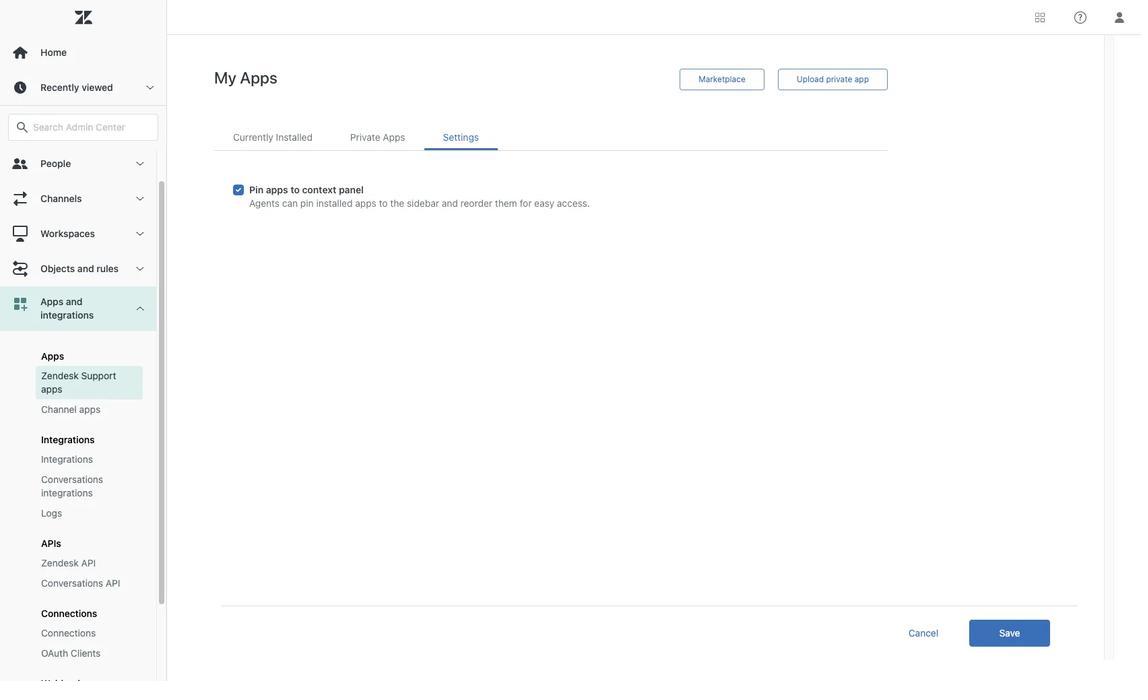Task type: locate. For each thing, give the bounding box(es) containing it.
1 vertical spatial conversations
[[41, 578, 103, 589]]

conversations integrations link
[[36, 470, 143, 504]]

0 vertical spatial api
[[81, 557, 96, 569]]

tree item
[[0, 286, 156, 682]]

integrations up apps element
[[40, 309, 94, 321]]

and left rules
[[77, 263, 94, 274]]

zendesk inside zendesk support apps
[[41, 370, 79, 382]]

channels button
[[0, 181, 156, 216]]

conversations down integrations link
[[41, 474, 103, 485]]

tree containing people
[[0, 146, 167, 682]]

apps for apps and integrations
[[40, 296, 63, 307]]

apps
[[41, 384, 62, 395], [79, 404, 101, 415]]

channel apps element
[[41, 403, 101, 417]]

integrations inside dropdown button
[[40, 309, 94, 321]]

apps and integrations
[[40, 296, 94, 321]]

integrations for second integrations element from the top
[[41, 454, 93, 465]]

workspaces
[[40, 228, 95, 239]]

api up conversations api link
[[81, 557, 96, 569]]

zendesk for zendesk api
[[41, 557, 79, 569]]

apps inside apps and integrations
[[40, 296, 63, 307]]

and
[[77, 263, 94, 274], [66, 296, 83, 307]]

zendesk inside zendesk api link
[[41, 557, 79, 569]]

1 conversations from the top
[[41, 474, 103, 485]]

tree item containing apps and integrations
[[0, 286, 156, 682]]

None search field
[[1, 114, 165, 141]]

objects and rules
[[40, 263, 119, 274]]

integrations element up conversations integrations at the bottom
[[41, 453, 93, 466]]

conversations down the zendesk api element
[[41, 578, 103, 589]]

home button
[[0, 35, 167, 70]]

0 vertical spatial zendesk
[[41, 370, 79, 382]]

recently viewed button
[[0, 70, 167, 105]]

zendesk products image
[[1036, 12, 1046, 22]]

api down zendesk api link at the left
[[106, 578, 120, 589]]

1 horizontal spatial api
[[106, 578, 120, 589]]

connections element up connections link
[[41, 608, 97, 620]]

api inside conversations api element
[[106, 578, 120, 589]]

integrations
[[41, 434, 95, 446], [41, 454, 93, 465]]

2 zendesk from the top
[[41, 557, 79, 569]]

integrations up conversations integrations at the bottom
[[41, 454, 93, 465]]

zendesk
[[41, 370, 79, 382], [41, 557, 79, 569]]

0 horizontal spatial apps
[[41, 384, 62, 395]]

integrations element
[[41, 434, 95, 446], [41, 453, 93, 466]]

tree
[[0, 146, 167, 682]]

1 integrations from the top
[[41, 434, 95, 446]]

and inside objects and rules dropdown button
[[77, 263, 94, 274]]

connections up connections link
[[41, 608, 97, 620]]

integrations up integrations link
[[41, 434, 95, 446]]

zendesk down apis element on the left bottom of the page
[[41, 557, 79, 569]]

1 vertical spatial apps
[[41, 351, 64, 362]]

2 connections from the top
[[41, 628, 96, 639]]

apps
[[40, 296, 63, 307], [41, 351, 64, 362]]

2 conversations from the top
[[41, 578, 103, 589]]

connections link
[[36, 624, 143, 644]]

apps inside group
[[41, 351, 64, 362]]

1 vertical spatial integrations element
[[41, 453, 93, 466]]

1 vertical spatial integrations
[[41, 454, 93, 465]]

integrations element up integrations link
[[41, 434, 95, 446]]

0 vertical spatial connections element
[[41, 608, 97, 620]]

0 vertical spatial integrations
[[41, 434, 95, 446]]

webhooks element
[[41, 678, 88, 682]]

apps up zendesk support apps
[[41, 351, 64, 362]]

1 horizontal spatial apps
[[79, 404, 101, 415]]

conversations for api
[[41, 578, 103, 589]]

zendesk api
[[41, 557, 96, 569]]

integrations inside conversations integrations
[[41, 487, 93, 499]]

0 vertical spatial apps
[[40, 296, 63, 307]]

integrations link
[[36, 450, 143, 470]]

0 vertical spatial and
[[77, 263, 94, 274]]

objects
[[40, 263, 75, 274]]

1 zendesk from the top
[[41, 370, 79, 382]]

and down objects and rules dropdown button
[[66, 296, 83, 307]]

none search field inside primary element
[[1, 114, 165, 141]]

api inside the zendesk api element
[[81, 557, 96, 569]]

channel apps
[[41, 404, 101, 415]]

apps up channel
[[41, 384, 62, 395]]

oauth clients element
[[41, 647, 101, 661]]

zendesk down apps element
[[41, 370, 79, 382]]

1 vertical spatial and
[[66, 296, 83, 307]]

zendesk api link
[[36, 553, 143, 574]]

connections element up 'oauth clients'
[[41, 627, 96, 640]]

and inside apps and integrations
[[66, 296, 83, 307]]

0 horizontal spatial api
[[81, 557, 96, 569]]

apps inside zendesk support apps
[[41, 384, 62, 395]]

connections
[[41, 608, 97, 620], [41, 628, 96, 639]]

channel
[[41, 404, 77, 415]]

1 vertical spatial connections element
[[41, 627, 96, 640]]

apps down 'objects'
[[40, 296, 63, 307]]

oauth
[[41, 648, 68, 659]]

rules
[[97, 263, 119, 274]]

apps down zendesk support apps element
[[79, 404, 101, 415]]

integrations up logs
[[41, 487, 93, 499]]

0 vertical spatial conversations
[[41, 474, 103, 485]]

zendesk api element
[[41, 557, 96, 570]]

conversations integrations
[[41, 474, 103, 499]]

0 vertical spatial connections
[[41, 608, 97, 620]]

2 integrations from the top
[[41, 454, 93, 465]]

1 vertical spatial connections
[[41, 628, 96, 639]]

conversations integrations element
[[41, 473, 138, 500]]

conversations
[[41, 474, 103, 485], [41, 578, 103, 589]]

0 vertical spatial apps
[[41, 384, 62, 395]]

integrations
[[40, 309, 94, 321], [41, 487, 93, 499]]

connections element
[[41, 608, 97, 620], [41, 627, 96, 640]]

0 vertical spatial integrations
[[40, 309, 94, 321]]

oauth clients link
[[36, 644, 143, 664]]

apps element
[[41, 351, 64, 362]]

1 vertical spatial zendesk
[[41, 557, 79, 569]]

1 vertical spatial integrations
[[41, 487, 93, 499]]

1 vertical spatial api
[[106, 578, 120, 589]]

recently
[[40, 82, 79, 93]]

connections up 'oauth clients'
[[41, 628, 96, 639]]

0 vertical spatial integrations element
[[41, 434, 95, 446]]

api
[[81, 557, 96, 569], [106, 578, 120, 589]]



Task type: describe. For each thing, give the bounding box(es) containing it.
channels
[[40, 193, 82, 204]]

tree item inside tree
[[0, 286, 156, 682]]

conversations api element
[[41, 577, 120, 591]]

logs element
[[41, 507, 62, 520]]

oauth clients
[[41, 648, 101, 659]]

support
[[81, 370, 116, 382]]

and for apps
[[66, 296, 83, 307]]

logs link
[[36, 504, 143, 524]]

api for zendesk api
[[81, 557, 96, 569]]

1 vertical spatial apps
[[79, 404, 101, 415]]

tree inside primary element
[[0, 146, 167, 682]]

home
[[40, 47, 67, 58]]

logs
[[41, 508, 62, 519]]

apps and integrations button
[[0, 286, 156, 331]]

primary element
[[0, 0, 167, 682]]

viewed
[[82, 82, 113, 93]]

2 integrations element from the top
[[41, 453, 93, 466]]

zendesk support apps link
[[36, 366, 143, 400]]

clients
[[71, 648, 101, 659]]

conversations api link
[[36, 574, 143, 594]]

people button
[[0, 146, 156, 181]]

integrations for first integrations element from the top of the apps and integrations group
[[41, 434, 95, 446]]

workspaces button
[[0, 216, 156, 251]]

1 connections element from the top
[[41, 608, 97, 620]]

1 integrations element from the top
[[41, 434, 95, 446]]

zendesk for zendesk support apps
[[41, 370, 79, 382]]

recently viewed
[[40, 82, 113, 93]]

objects and rules button
[[0, 251, 156, 286]]

api for conversations api
[[106, 578, 120, 589]]

apps and integrations group
[[0, 331, 156, 682]]

people
[[40, 158, 71, 169]]

user menu image
[[1112, 8, 1129, 26]]

Search Admin Center field
[[33, 121, 150, 133]]

apps for apps element
[[41, 351, 64, 362]]

conversations for integrations
[[41, 474, 103, 485]]

apis
[[41, 538, 61, 549]]

zendesk support apps
[[41, 370, 116, 395]]

1 connections from the top
[[41, 608, 97, 620]]

zendesk support apps element
[[41, 369, 138, 396]]

apis element
[[41, 538, 61, 549]]

channel apps link
[[36, 400, 143, 420]]

connections inside connections link
[[41, 628, 96, 639]]

help image
[[1075, 11, 1087, 23]]

and for objects
[[77, 263, 94, 274]]

2 connections element from the top
[[41, 627, 96, 640]]

conversations api
[[41, 578, 120, 589]]



Task type: vqa. For each thing, say whether or not it's contained in the screenshot.
Apps in the APPS AND INTEGRATIONS
yes



